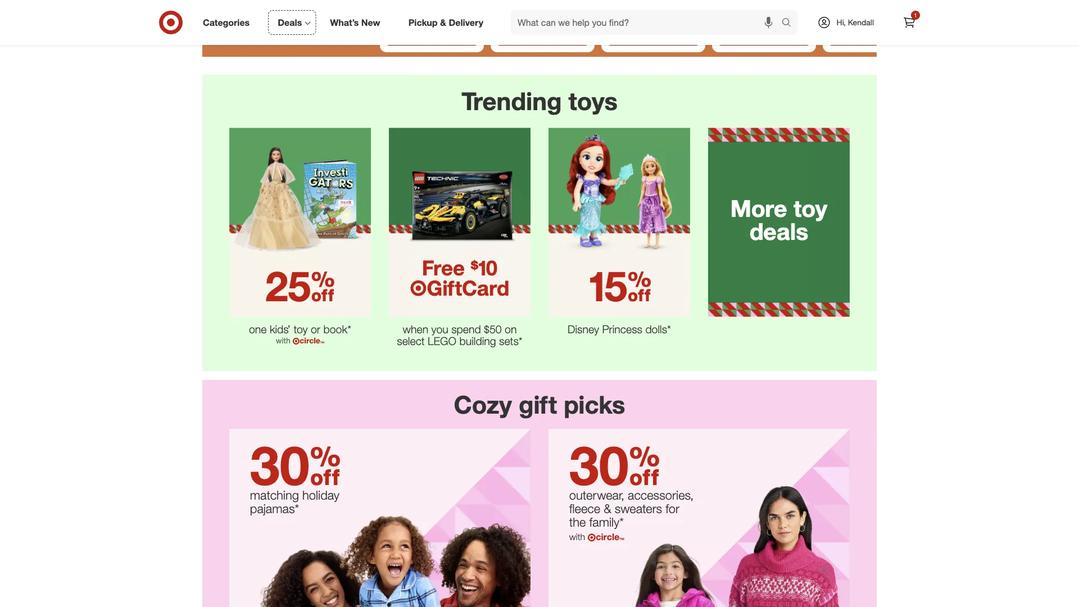 Task type: describe. For each thing, give the bounding box(es) containing it.
swanson gluten free chicken broth - 32oz
[[611, 0, 686, 12]]

spend
[[452, 323, 481, 336]]

12oz
[[832, 12, 849, 22]]

what's
[[330, 17, 359, 28]]

cider
[[757, 2, 776, 12]]

tm inside outerwear, accessories, fleece & sweaters for the family* with ◎ circle tm
[[620, 537, 625, 541]]

30  for fleece & sweaters for
[[569, 433, 660, 498]]

25
[[265, 261, 311, 311]]

cart for 25.4
[[769, 32, 783, 41]]

to for -
[[539, 32, 546, 41]]

what's new
[[330, 17, 380, 28]]

add to cart button for 32oz
[[608, 28, 699, 46]]

gravy
[[889, 2, 909, 12]]

25 
[[265, 261, 335, 311]]

monte
[[403, 0, 425, 2]]

pickup & delivery link
[[399, 10, 498, 35]]

add to cart for 25.4
[[746, 32, 783, 41]]

you
[[432, 323, 449, 336]]

deals link
[[268, 10, 316, 35]]

one
[[249, 323, 267, 336]]

30 for outerwear, accessories,
[[569, 433, 629, 498]]

when
[[403, 323, 429, 336]]

pickup & delivery
[[409, 17, 484, 28]]

& inside outerwear, accessories, fleece & sweaters for the family* with ◎ circle tm
[[604, 501, 612, 516]]

swanson gluten free chicken broth - 32oz link
[[606, 0, 701, 25]]

32oz
[[668, 2, 685, 12]]

to for 25.4
[[761, 32, 767, 41]]

add to cart button for -
[[498, 28, 588, 46]]

gift
[[519, 390, 557, 420]]

toys
[[569, 86, 618, 116]]

tm inside one kids' toy or book* with ◎ circle tm
[[320, 341, 325, 344]]

lego
[[428, 334, 457, 347]]

1 link
[[897, 10, 922, 35]]

- inside "swanson gluten free chicken broth - 32oz"
[[663, 2, 666, 12]]

pickup
[[409, 17, 438, 28]]

family*
[[590, 515, 624, 530]]

search
[[777, 18, 804, 29]]

oz
[[721, 12, 730, 22]]

cart for 32oz
[[659, 32, 672, 41]]

chicken
[[611, 2, 639, 12]]

toy inside one kids' toy or book* with ◎ circle tm
[[294, 323, 308, 336]]

when you spend $50 on select lego building sets*
[[397, 323, 523, 347]]

golden
[[428, 0, 453, 2]]

martinelli's gold medal sparkling cider -25.4 fl oz glass bottles link
[[717, 0, 812, 25]]

cozy
[[454, 390, 512, 420]]

accessories,
[[628, 488, 694, 502]]

turkey inside stove top stuffing mix for turkey - 6oz
[[511, 2, 534, 12]]

dolls*
[[646, 323, 671, 336]]

stove top stuffing mix for turkey - 6oz link
[[495, 0, 590, 25]]

deals
[[750, 217, 809, 245]]

disney princess dolls*
[[568, 323, 671, 336]]

on
[[505, 323, 517, 336]]

kendall
[[848, 17, 874, 27]]

stuffing
[[537, 0, 564, 2]]

new
[[361, 17, 380, 28]]

corn
[[389, 12, 406, 22]]

to for 32oz
[[650, 32, 657, 41]]

free inside "free $10 ¬ giftcard"
[[422, 255, 465, 280]]

stove top stuffing mix for turkey - 6oz
[[500, 0, 578, 12]]

for inside outerwear, accessories, fleece & sweaters for the family* with ◎ circle tm
[[666, 501, 680, 516]]

6oz
[[541, 2, 554, 12]]

del monte golden sweet whole kernel corn - 15.25oz link
[[385, 0, 480, 25]]

toy inside more toy deals
[[794, 194, 828, 222]]

◎ inside outerwear, accessories, fleece & sweaters for the family* with ◎ circle tm
[[588, 533, 596, 542]]

princess
[[602, 323, 643, 336]]

more
[[731, 194, 787, 222]]

kids'
[[270, 323, 291, 336]]

15 
[[588, 261, 652, 311]]

the
[[569, 515, 586, 530]]

sweet
[[389, 2, 411, 12]]

swanson
[[611, 0, 643, 2]]

- inside stove top stuffing mix for turkey - 6oz
[[536, 2, 539, 12]]

categories
[[203, 17, 250, 28]]

building
[[460, 334, 496, 347]]

$10
[[471, 255, 498, 280]]

picks
[[564, 390, 625, 420]]

free inside "swanson gluten free chicken broth - 32oz"
[[671, 0, 686, 2]]

heinz home style roasted turkey gravy - 12oz
[[832, 0, 914, 22]]

martinelli's
[[721, 0, 760, 2]]

¬
[[410, 275, 427, 300]]



Task type: locate. For each thing, give the bounding box(es) containing it.
circle inside one kids' toy or book* with ◎ circle tm
[[300, 336, 320, 345]]

0 horizontal spatial 30 
[[250, 433, 341, 498]]

cart down search
[[769, 32, 783, 41]]

cozy gift picks
[[454, 390, 625, 420]]

2 turkey from the left
[[864, 2, 886, 12]]

circle down family*
[[596, 531, 620, 542]]

free right gluten on the right of the page
[[671, 0, 686, 2]]

for inside stove top stuffing mix for turkey - 6oz
[[500, 2, 509, 12]]

hi,
[[837, 17, 846, 27]]

or
[[311, 323, 320, 336]]

1 to from the left
[[539, 32, 546, 41]]

2 horizontal spatial add to cart
[[746, 32, 783, 41]]

stove
[[500, 0, 520, 2]]

add to cart down stove top stuffing mix for turkey - 6oz link
[[525, 32, 561, 41]]

1 vertical spatial for
[[666, 501, 680, 516]]

30 up the pajamas*
[[250, 433, 310, 498]]

book*
[[324, 323, 351, 336]]

whole
[[413, 2, 436, 12]]

heinz
[[832, 0, 852, 2]]

sweaters
[[615, 501, 662, 516]]

add to cart button down stove top stuffing mix for turkey - 6oz link
[[498, 28, 588, 46]]

turkey inside heinz home style roasted turkey gravy - 12oz
[[864, 2, 886, 12]]

What can we help you find? suggestions appear below search field
[[511, 10, 785, 35]]

0 horizontal spatial tm
[[320, 341, 325, 344]]

add to cart for -
[[525, 32, 561, 41]]

- left 32oz
[[663, 2, 666, 12]]


[[311, 261, 335, 311], [628, 261, 652, 311], [310, 433, 341, 498], [629, 433, 660, 498]]

3 add from the left
[[746, 32, 759, 41]]

holiday
[[303, 488, 340, 502]]

with inside one kids' toy or book* with ◎ circle tm
[[276, 336, 291, 345]]

1 add from the left
[[525, 32, 538, 41]]

0 horizontal spatial turkey
[[511, 2, 534, 12]]

2 add to cart from the left
[[636, 32, 672, 41]]

fleece
[[569, 501, 601, 516]]

30  up sweaters
[[569, 433, 660, 498]]

circle inside outerwear, accessories, fleece & sweaters for the family* with ◎ circle tm
[[596, 531, 620, 542]]

what's new link
[[321, 10, 395, 35]]

30 for matching holiday
[[250, 433, 310, 498]]

2 horizontal spatial add
[[746, 32, 759, 41]]

for
[[500, 2, 509, 12], [666, 501, 680, 516]]

0 horizontal spatial to
[[539, 32, 546, 41]]

1 vertical spatial with
[[569, 531, 585, 542]]

0 horizontal spatial add
[[525, 32, 538, 41]]

heinz home style roasted turkey gravy - 12oz link
[[828, 0, 923, 25]]

matching holiday pajamas*
[[250, 488, 340, 516]]

fl
[[799, 2, 803, 12]]

1 vertical spatial &
[[604, 501, 612, 516]]

to down stove top stuffing mix for turkey - 6oz link
[[539, 32, 546, 41]]

1 horizontal spatial add to cart button
[[608, 28, 699, 46]]

trending toys
[[462, 86, 618, 116]]

2 add to cart button from the left
[[608, 28, 699, 46]]

kernel
[[438, 2, 460, 12]]

0 vertical spatial for
[[500, 2, 509, 12]]

more toy deals link
[[699, 119, 859, 323]]

for right sweaters
[[666, 501, 680, 516]]

15
[[588, 261, 628, 311]]

tm
[[320, 341, 325, 344], [620, 537, 625, 541]]

15.25oz
[[414, 12, 442, 22]]

delivery
[[449, 17, 484, 28]]

gluten
[[645, 0, 668, 2]]

one kids' toy or book* with ◎ circle tm
[[249, 323, 351, 345]]

cart down stove top stuffing mix for turkey - 6oz link
[[548, 32, 561, 41]]

broth
[[641, 2, 661, 12]]

1 cart from the left
[[548, 32, 561, 41]]

0 vertical spatial tm
[[320, 341, 325, 344]]

1 turkey from the left
[[511, 2, 534, 12]]

$50
[[484, 323, 502, 336]]

to down bottles
[[761, 32, 767, 41]]

style
[[878, 0, 895, 2]]

1 horizontal spatial turkey
[[864, 2, 886, 12]]

1 vertical spatial ◎
[[588, 533, 596, 542]]

0 horizontal spatial with
[[276, 336, 291, 345]]

0 horizontal spatial 30
[[250, 433, 310, 498]]

1 vertical spatial circle
[[596, 531, 620, 542]]

sets*
[[499, 334, 523, 347]]

2 horizontal spatial to
[[761, 32, 767, 41]]

search button
[[777, 10, 804, 37]]

1 horizontal spatial circle
[[596, 531, 620, 542]]

tm down family*
[[620, 537, 625, 541]]

0 vertical spatial ◎
[[293, 337, 300, 345]]

add for cider
[[746, 32, 759, 41]]

- inside martinelli's gold medal sparkling cider -25.4 fl oz glass bottles
[[778, 2, 781, 12]]

toy
[[794, 194, 828, 222], [294, 323, 308, 336]]

1 vertical spatial toy
[[294, 323, 308, 336]]

0 horizontal spatial for
[[500, 2, 509, 12]]

0 horizontal spatial free
[[422, 255, 465, 280]]

1 horizontal spatial add to cart
[[636, 32, 672, 41]]

del
[[389, 0, 401, 2]]

to down swanson gluten free chicken broth - 32oz link
[[650, 32, 657, 41]]

3 cart from the left
[[769, 32, 783, 41]]

◎ inside one kids' toy or book* with ◎ circle tm
[[293, 337, 300, 345]]

1 add to cart from the left
[[525, 32, 561, 41]]

toy left or
[[294, 323, 308, 336]]

1 horizontal spatial 30 
[[569, 433, 660, 498]]

toy right more
[[794, 194, 828, 222]]

1 horizontal spatial for
[[666, 501, 680, 516]]

add to cart button down bottles
[[719, 28, 810, 46]]

for left top
[[500, 2, 509, 12]]

2 30  from the left
[[569, 433, 660, 498]]

add to cart button down swanson gluten free chicken broth - 32oz link
[[608, 28, 699, 46]]

select
[[397, 334, 425, 347]]

hi, kendall
[[837, 17, 874, 27]]

martinelli's gold medal sparkling cider -25.4 fl oz glass bottles
[[721, 0, 803, 22]]

cart
[[548, 32, 561, 41], [659, 32, 672, 41], [769, 32, 783, 41]]

3 add to cart button from the left
[[719, 28, 810, 46]]

- left the 1 in the right top of the page
[[911, 2, 914, 12]]

add
[[525, 32, 538, 41], [636, 32, 648, 41], [746, 32, 759, 41]]

1 horizontal spatial add
[[636, 32, 648, 41]]

deals
[[278, 17, 302, 28]]

more toy deals
[[731, 194, 828, 245]]

1 30 from the left
[[250, 433, 310, 498]]

& down kernel
[[440, 17, 446, 28]]

2 add from the left
[[636, 32, 648, 41]]

circle left book*
[[300, 336, 320, 345]]

turkey left the 6oz
[[511, 2, 534, 12]]

roasted
[[832, 2, 862, 12]]

1 add to cart button from the left
[[498, 28, 588, 46]]

30 
[[250, 433, 341, 498], [569, 433, 660, 498]]

2 horizontal spatial cart
[[769, 32, 783, 41]]

free $10 ¬ giftcard
[[410, 255, 510, 300]]

0 vertical spatial free
[[671, 0, 686, 2]]

1 horizontal spatial free
[[671, 0, 686, 2]]

1 vertical spatial free
[[422, 255, 465, 280]]

2 horizontal spatial add to cart button
[[719, 28, 810, 46]]

30 up fleece
[[569, 433, 629, 498]]

3 to from the left
[[761, 32, 767, 41]]

add for broth
[[636, 32, 648, 41]]

categories link
[[193, 10, 264, 35]]

bottles
[[754, 12, 779, 22]]

- left the 6oz
[[536, 2, 539, 12]]

1 horizontal spatial toy
[[794, 194, 828, 222]]

pajamas*
[[250, 501, 299, 516]]

with right one
[[276, 336, 291, 345]]

outerwear, accessories, fleece & sweaters for the family* with ◎ circle tm
[[569, 488, 694, 542]]

turkey up kendall
[[864, 2, 886, 12]]

3 add to cart from the left
[[746, 32, 783, 41]]

giftcard
[[427, 275, 510, 300]]

outerwear,
[[569, 488, 625, 502]]

with
[[276, 336, 291, 345], [569, 531, 585, 542]]

1
[[914, 12, 918, 19]]

1 vertical spatial tm
[[620, 537, 625, 541]]

0 vertical spatial circle
[[300, 336, 320, 345]]

1 30  from the left
[[250, 433, 341, 498]]

free left $10
[[422, 255, 465, 280]]

1 horizontal spatial 30
[[569, 433, 629, 498]]

- right corn
[[409, 12, 412, 22]]

add to cart down bottles
[[746, 32, 783, 41]]

1 horizontal spatial to
[[650, 32, 657, 41]]

gold
[[762, 0, 779, 2]]

tm down or
[[320, 341, 325, 344]]

2 cart from the left
[[659, 32, 672, 41]]

0 horizontal spatial toy
[[294, 323, 308, 336]]

add down swanson gluten free chicken broth - 32oz link
[[636, 32, 648, 41]]

add to cart button for 25.4
[[719, 28, 810, 46]]

1 horizontal spatial tm
[[620, 537, 625, 541]]

0 vertical spatial toy
[[794, 194, 828, 222]]

trending
[[462, 86, 562, 116]]

0 horizontal spatial &
[[440, 17, 446, 28]]

sparkling
[[721, 2, 755, 12]]

- inside del monte golden sweet whole kernel corn - 15.25oz
[[409, 12, 412, 22]]

2 to from the left
[[650, 32, 657, 41]]

add down glass
[[746, 32, 759, 41]]

0 vertical spatial &
[[440, 17, 446, 28]]

medal
[[781, 0, 803, 2]]

0 horizontal spatial add to cart
[[525, 32, 561, 41]]

2 30 from the left
[[569, 433, 629, 498]]

add for for
[[525, 32, 538, 41]]

glass
[[732, 12, 752, 22]]

matching
[[250, 488, 299, 502]]

cart for -
[[548, 32, 561, 41]]

- right cider
[[778, 2, 781, 12]]

turkey
[[511, 2, 534, 12], [864, 2, 886, 12]]

30  up the pajamas*
[[250, 433, 341, 498]]

to
[[539, 32, 546, 41], [650, 32, 657, 41], [761, 32, 767, 41]]

1 horizontal spatial &
[[604, 501, 612, 516]]

30  for pajamas*
[[250, 433, 341, 498]]

&
[[440, 17, 446, 28], [604, 501, 612, 516]]

0 horizontal spatial add to cart button
[[498, 28, 588, 46]]

1 horizontal spatial ◎
[[588, 533, 596, 542]]

- inside heinz home style roasted turkey gravy - 12oz
[[911, 2, 914, 12]]

mix
[[566, 0, 578, 2]]

free
[[671, 0, 686, 2], [422, 255, 465, 280]]

home
[[854, 0, 875, 2]]

add to cart down swanson gluten free chicken broth - 32oz link
[[636, 32, 672, 41]]

add to cart for 32oz
[[636, 32, 672, 41]]

carousel region
[[202, 0, 927, 75]]

30
[[250, 433, 310, 498], [569, 433, 629, 498]]

0 horizontal spatial cart
[[548, 32, 561, 41]]

with inside outerwear, accessories, fleece & sweaters for the family* with ◎ circle tm
[[569, 531, 585, 542]]

add down stove top stuffing mix for turkey - 6oz link
[[525, 32, 538, 41]]

& right fleece
[[604, 501, 612, 516]]

circle
[[300, 336, 320, 345], [596, 531, 620, 542]]

cart down swanson gluten free chicken broth - 32oz link
[[659, 32, 672, 41]]

0 vertical spatial with
[[276, 336, 291, 345]]

top
[[522, 0, 534, 2]]

0 horizontal spatial ◎
[[293, 337, 300, 345]]

with down the
[[569, 531, 585, 542]]

0 horizontal spatial circle
[[300, 336, 320, 345]]

1 horizontal spatial with
[[569, 531, 585, 542]]

25.4
[[781, 2, 796, 12]]

del monte golden sweet whole kernel corn - 15.25oz
[[389, 0, 460, 22]]

1 horizontal spatial cart
[[659, 32, 672, 41]]



Task type: vqa. For each thing, say whether or not it's contained in the screenshot.
Say
no



